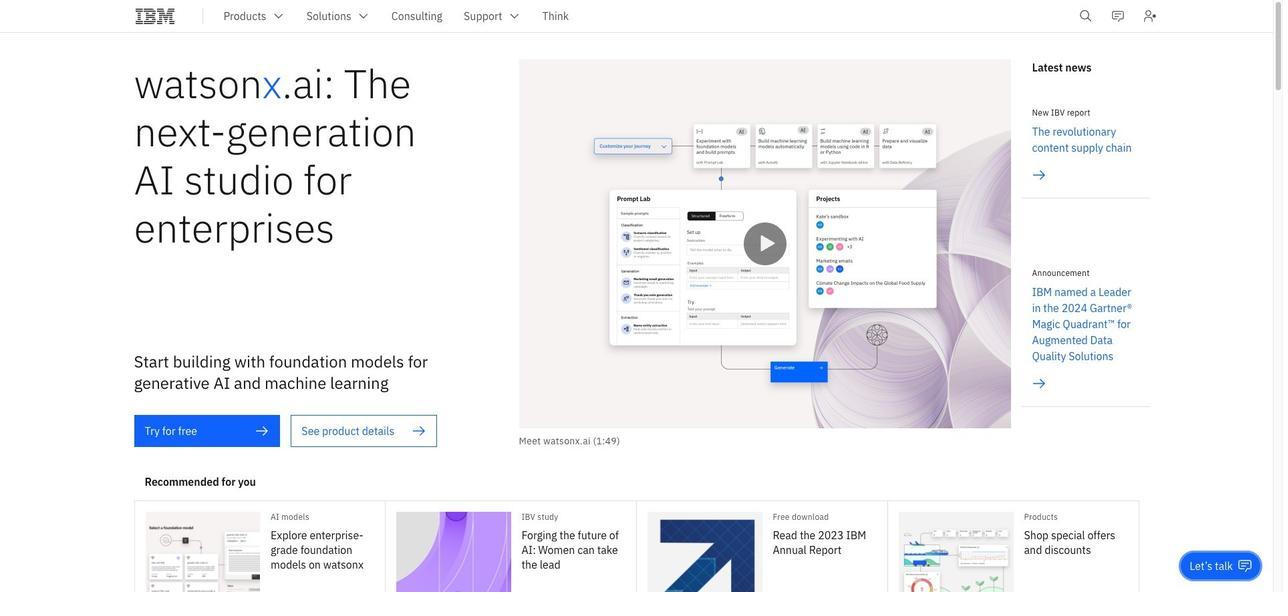 Task type: describe. For each thing, give the bounding box(es) containing it.
let's talk element
[[1190, 559, 1233, 573]]



